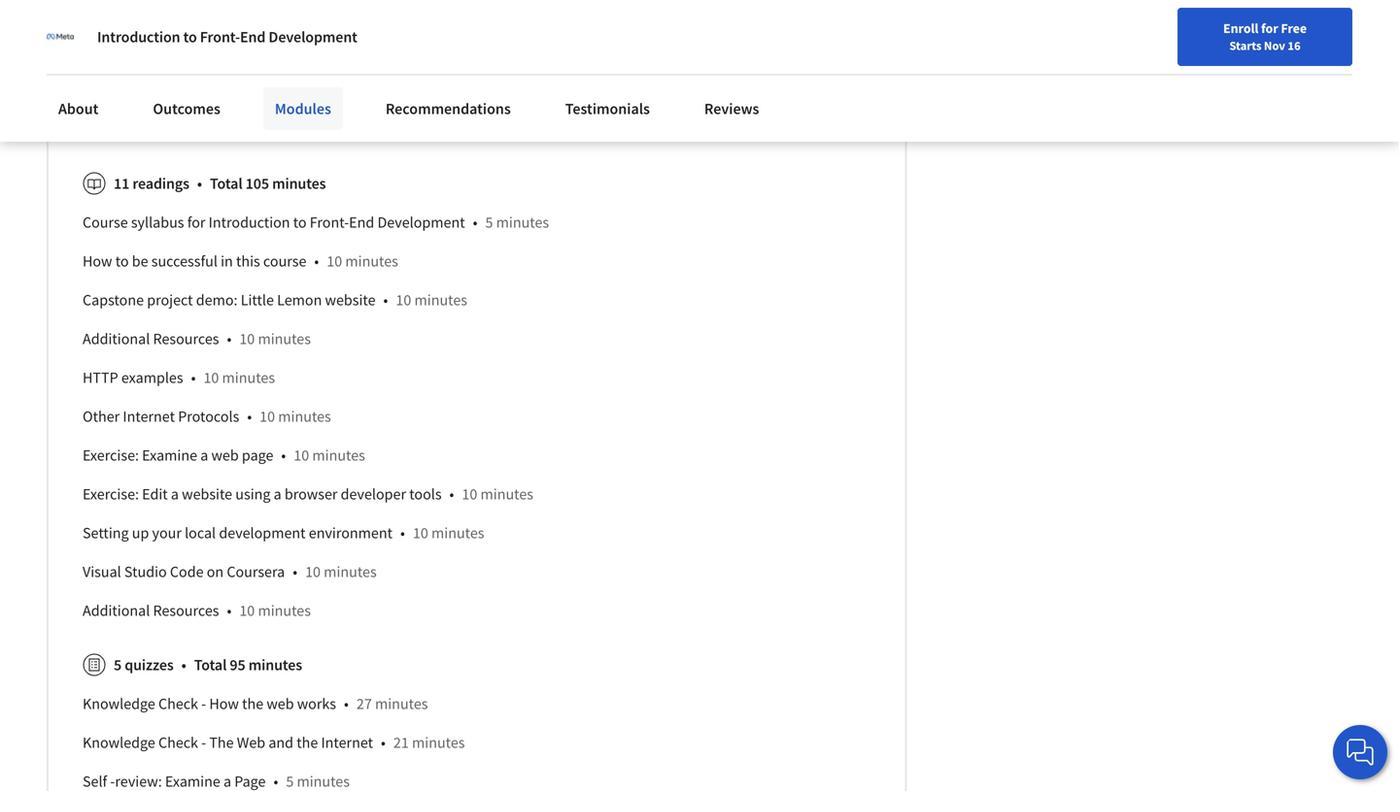 Task type: locate. For each thing, give the bounding box(es) containing it.
module summary - get started with web development
[[83, 120, 434, 139]]

2 exercise: from the top
[[83, 485, 139, 505]]

enroll
[[1223, 19, 1259, 37]]

show notifications image
[[1173, 24, 1197, 48]]

total left 105
[[210, 174, 243, 194]]

introduction to front-end development
[[97, 27, 357, 47]]

0 vertical spatial check
[[158, 695, 198, 714]]

exercise: up the setting
[[83, 485, 139, 505]]

course
[[83, 213, 128, 232]]

1 vertical spatial the
[[297, 734, 318, 753]]

1 vertical spatial web
[[237, 734, 265, 753]]

front- down • total 105 minutes
[[310, 213, 349, 232]]

0 vertical spatial exercise:
[[83, 446, 139, 466]]

1 vertical spatial for
[[187, 213, 205, 232]]

resources down "code"
[[153, 602, 219, 621]]

additional down capstone
[[83, 330, 150, 349]]

0 vertical spatial front-
[[200, 27, 240, 47]]

be
[[132, 252, 148, 271]]

1 vertical spatial end
[[349, 213, 374, 232]]

development
[[269, 27, 357, 47], [346, 120, 434, 139], [377, 213, 465, 232]]

menu item
[[1028, 19, 1153, 83]]

knowledge for knowledge check - how the web works
[[83, 695, 155, 714]]

0 horizontal spatial web
[[211, 446, 239, 466]]

web right with
[[315, 120, 343, 139]]

1 vertical spatial check
[[158, 734, 198, 753]]

1 horizontal spatial end
[[349, 213, 374, 232]]

- for get
[[201, 120, 206, 139]]

how down the 'course'
[[83, 252, 112, 271]]

check
[[158, 695, 198, 714], [158, 734, 198, 753]]

additional down visual
[[83, 602, 150, 621]]

web left page
[[211, 446, 239, 466]]

- left get
[[201, 120, 206, 139]]

course
[[263, 252, 306, 271]]

1 horizontal spatial for
[[1261, 19, 1278, 37]]

1 vertical spatial total
[[194, 656, 227, 676]]

0 vertical spatial resources
[[153, 330, 219, 349]]

end
[[240, 27, 266, 47], [349, 213, 374, 232]]

http
[[83, 368, 118, 388]]

2 horizontal spatial to
[[293, 213, 307, 232]]

1 horizontal spatial how
[[209, 695, 239, 714]]

exercise: edit a website using a browser developer tools • 10 minutes
[[83, 485, 533, 505]]

1 vertical spatial how
[[209, 695, 239, 714]]

1 horizontal spatial website
[[325, 291, 376, 310]]

and
[[114, 42, 139, 61], [269, 734, 293, 753]]

outcomes
[[153, 99, 220, 119]]

introduction
[[97, 27, 180, 47], [209, 213, 290, 232]]

1 horizontal spatial to
[[183, 27, 197, 47]]

the down • total 95 minutes
[[242, 695, 263, 714]]

- down • total 95 minutes
[[201, 695, 206, 714]]

get
[[209, 120, 231, 139]]

1 horizontal spatial web
[[267, 695, 294, 714]]

0 vertical spatial total
[[210, 174, 243, 194]]

2 additional from the top
[[83, 602, 150, 621]]

1 vertical spatial and
[[269, 734, 293, 753]]

for right the syllabus
[[187, 213, 205, 232]]

0 horizontal spatial internet
[[123, 407, 175, 427]]

a right edit
[[171, 485, 179, 505]]

and down knowledge check - how the web works • 27 minutes
[[269, 734, 293, 753]]

1 horizontal spatial 5
[[485, 213, 493, 232]]

testimonials link
[[554, 87, 662, 130]]

1 vertical spatial website
[[182, 485, 232, 505]]

105
[[246, 174, 269, 194]]

free
[[1281, 19, 1307, 37]]

to
[[183, 27, 197, 47], [293, 213, 307, 232], [115, 252, 129, 271]]

1 check from the top
[[158, 695, 198, 714]]

check down quizzes
[[158, 695, 198, 714]]

0 vertical spatial for
[[1261, 19, 1278, 37]]

how up the
[[209, 695, 239, 714]]

for
[[1261, 19, 1278, 37], [187, 213, 205, 232]]

introduction up this
[[209, 213, 290, 232]]

additional resources • 10 minutes down "code"
[[83, 602, 311, 621]]

1 vertical spatial introduction
[[209, 213, 290, 232]]

0 horizontal spatial to
[[115, 252, 129, 271]]

additional
[[83, 330, 150, 349], [83, 602, 150, 621]]

web
[[211, 446, 239, 466], [267, 695, 294, 714]]

development for end
[[377, 213, 465, 232]]

0 horizontal spatial how
[[83, 252, 112, 271]]

services
[[142, 42, 194, 61]]

introduction right the 'meta' icon
[[97, 27, 180, 47]]

check left the
[[158, 734, 198, 753]]

1 vertical spatial development
[[346, 120, 434, 139]]

0 vertical spatial end
[[240, 27, 266, 47]]

to left be
[[115, 252, 129, 271]]

for up nov
[[1261, 19, 1278, 37]]

minutes
[[225, 42, 278, 61], [223, 81, 276, 100], [272, 174, 326, 194], [496, 213, 549, 232], [345, 252, 398, 271], [414, 291, 467, 310], [258, 330, 311, 349], [222, 368, 275, 388], [278, 407, 331, 427], [312, 446, 365, 466], [481, 485, 533, 505], [431, 524, 484, 543], [324, 563, 377, 582], [258, 602, 311, 621], [248, 656, 302, 676], [375, 695, 428, 714], [412, 734, 465, 753]]

0 vertical spatial -
[[201, 120, 206, 139]]

works
[[297, 695, 336, 714]]

total for total 105 minutes
[[210, 174, 243, 194]]

recommendations
[[386, 99, 511, 119]]

web right the
[[237, 734, 265, 753]]

1 horizontal spatial a
[[200, 446, 208, 466]]

1 vertical spatial knowledge
[[83, 734, 155, 753]]

reviews
[[704, 99, 759, 119]]

1 horizontal spatial front-
[[310, 213, 349, 232]]

2 vertical spatial -
[[201, 734, 206, 753]]

- left the
[[201, 734, 206, 753]]

knowledge
[[83, 695, 155, 714], [83, 734, 155, 753]]

with
[[283, 120, 312, 139]]

2 check from the top
[[158, 734, 198, 753]]

1 vertical spatial resources
[[153, 602, 219, 621]]

web
[[315, 120, 343, 139], [237, 734, 265, 753]]

how to be successful in this course • 10 minutes
[[83, 252, 398, 271]]

and right apis
[[114, 42, 139, 61]]

5
[[485, 213, 493, 232], [114, 656, 122, 676]]

0 horizontal spatial and
[[114, 42, 139, 61]]

check for the
[[158, 734, 198, 753]]

internet down 27
[[321, 734, 373, 753]]

exercise:
[[83, 446, 139, 466], [83, 485, 139, 505]]

front- up 3
[[200, 27, 240, 47]]

0 vertical spatial additional
[[83, 330, 150, 349]]

enroll for free starts nov 16
[[1223, 19, 1307, 53]]

10
[[327, 252, 342, 271], [396, 291, 411, 310], [239, 330, 255, 349], [204, 368, 219, 388], [260, 407, 275, 427], [294, 446, 309, 466], [462, 485, 477, 505], [413, 524, 428, 543], [305, 563, 321, 582], [239, 602, 255, 621]]

1 vertical spatial additional
[[83, 602, 150, 621]]

0 horizontal spatial for
[[187, 213, 205, 232]]

a right using
[[274, 485, 282, 505]]

modules link
[[263, 87, 343, 130]]

2 knowledge from the top
[[83, 734, 155, 753]]

the
[[242, 695, 263, 714], [297, 734, 318, 753]]

-
[[201, 120, 206, 139], [201, 695, 206, 714], [201, 734, 206, 753]]

2 vertical spatial to
[[115, 252, 129, 271]]

0 vertical spatial how
[[83, 252, 112, 271]]

0 vertical spatial to
[[183, 27, 197, 47]]

to up course
[[293, 213, 307, 232]]

exercise: down other
[[83, 446, 139, 466]]

0 vertical spatial development
[[269, 27, 357, 47]]

1 vertical spatial additional resources • 10 minutes
[[83, 602, 311, 621]]

1 horizontal spatial the
[[297, 734, 318, 753]]

resources
[[153, 330, 219, 349], [153, 602, 219, 621]]

coursera
[[227, 563, 285, 582]]

the down works
[[297, 734, 318, 753]]

1 vertical spatial front-
[[310, 213, 349, 232]]

code
[[170, 563, 204, 582]]

total left 95 on the left of page
[[194, 656, 227, 676]]

setting
[[83, 524, 129, 543]]

• total 105 minutes
[[197, 174, 326, 194]]

visual
[[83, 563, 121, 582]]

development for web
[[346, 120, 434, 139]]

a
[[200, 446, 208, 466], [171, 485, 179, 505], [274, 485, 282, 505]]

27
[[357, 695, 372, 714]]

edit
[[142, 485, 168, 505]]

front-
[[200, 27, 240, 47], [310, 213, 349, 232]]

2 vertical spatial development
[[377, 213, 465, 232]]

1 horizontal spatial web
[[315, 120, 343, 139]]

testimonials
[[565, 99, 650, 119]]

to for end
[[183, 27, 197, 47]]

0 vertical spatial knowledge
[[83, 695, 155, 714]]

about link
[[47, 87, 110, 130]]

- for the
[[201, 734, 206, 753]]

lemon
[[277, 291, 322, 310]]

page
[[242, 446, 273, 466]]

•
[[202, 42, 206, 61], [197, 174, 202, 194], [473, 213, 478, 232], [314, 252, 319, 271], [383, 291, 388, 310], [227, 330, 232, 349], [191, 368, 196, 388], [247, 407, 252, 427], [281, 446, 286, 466], [449, 485, 454, 505], [400, 524, 405, 543], [293, 563, 297, 582], [227, 602, 232, 621], [181, 656, 186, 676], [344, 695, 349, 714], [381, 734, 386, 753]]

web left works
[[267, 695, 294, 714]]

1 horizontal spatial internet
[[321, 734, 373, 753]]

1 vertical spatial -
[[201, 695, 206, 714]]

0 horizontal spatial website
[[182, 485, 232, 505]]

internet
[[123, 407, 175, 427], [321, 734, 373, 753]]

1 additional resources • 10 minutes from the top
[[83, 330, 311, 349]]

0 vertical spatial website
[[325, 291, 376, 310]]

1 vertical spatial web
[[267, 695, 294, 714]]

2 resources from the top
[[153, 602, 219, 621]]

this
[[236, 252, 260, 271]]

little
[[241, 291, 274, 310]]

0 horizontal spatial 5
[[114, 656, 122, 676]]

to left 4 at the left of page
[[183, 27, 197, 47]]

0 horizontal spatial a
[[171, 485, 179, 505]]

internet down examples
[[123, 407, 175, 427]]

3 minutes
[[212, 81, 276, 100]]

website right lemon
[[325, 291, 376, 310]]

browser
[[285, 485, 338, 505]]

website up local
[[182, 485, 232, 505]]

additional resources • 10 minutes
[[83, 330, 311, 349], [83, 602, 311, 621]]

successful
[[151, 252, 218, 271]]

1 knowledge from the top
[[83, 695, 155, 714]]

a right examine
[[200, 446, 208, 466]]

website
[[325, 291, 376, 310], [182, 485, 232, 505]]

0 vertical spatial additional resources • 10 minutes
[[83, 330, 311, 349]]

None search field
[[277, 12, 598, 51]]

0 horizontal spatial introduction
[[97, 27, 180, 47]]

1 exercise: from the top
[[83, 446, 139, 466]]

0 horizontal spatial the
[[242, 695, 263, 714]]

0 vertical spatial and
[[114, 42, 139, 61]]

in
[[221, 252, 233, 271]]

0 horizontal spatial web
[[237, 734, 265, 753]]

0 horizontal spatial end
[[240, 27, 266, 47]]

resources up http examples • 10 minutes
[[153, 330, 219, 349]]

additional resources • 10 minutes up http examples • 10 minutes
[[83, 330, 311, 349]]

1 vertical spatial 5
[[114, 656, 122, 676]]

1 vertical spatial exercise:
[[83, 485, 139, 505]]



Task type: describe. For each thing, give the bounding box(es) containing it.
up
[[132, 524, 149, 543]]

1 resources from the top
[[153, 330, 219, 349]]

examples
[[121, 368, 183, 388]]

1 horizontal spatial introduction
[[209, 213, 290, 232]]

chat with us image
[[1345, 738, 1376, 769]]

studio
[[124, 563, 167, 582]]

examine
[[142, 446, 197, 466]]

project
[[147, 291, 193, 310]]

meta image
[[47, 23, 74, 51]]

0 vertical spatial internet
[[123, 407, 175, 427]]

course syllabus for introduction to front-end development • 5 minutes
[[83, 213, 549, 232]]

development
[[219, 524, 306, 543]]

2 horizontal spatial a
[[274, 485, 282, 505]]

protocols
[[178, 407, 239, 427]]

3
[[212, 81, 220, 100]]

to for successful
[[115, 252, 129, 271]]

0 vertical spatial the
[[242, 695, 263, 714]]

syllabus
[[131, 213, 184, 232]]

0 vertical spatial 5
[[485, 213, 493, 232]]

visual studio code on coursera • 10 minutes
[[83, 563, 377, 582]]

your
[[152, 524, 182, 543]]

about
[[58, 99, 99, 119]]

apis and services • 4 minutes
[[83, 42, 278, 61]]

outcomes link
[[141, 87, 232, 130]]

coursera image
[[23, 16, 147, 47]]

check for how
[[158, 695, 198, 714]]

recommendations link
[[374, 87, 523, 130]]

setting up your local development environment • 10 minutes
[[83, 524, 484, 543]]

starts
[[1230, 38, 1262, 53]]

on
[[207, 563, 224, 582]]

module
[[83, 120, 131, 139]]

environment
[[309, 524, 393, 543]]

started
[[234, 120, 280, 139]]

modules
[[275, 99, 331, 119]]

summary
[[134, 120, 198, 139]]

exercise: for exercise: edit a website using a browser developer tools
[[83, 485, 139, 505]]

knowledge check - how the web works • 27 minutes
[[83, 695, 428, 714]]

nov
[[1264, 38, 1285, 53]]

total for total 95 minutes
[[194, 656, 227, 676]]

reviews link
[[693, 87, 771, 130]]

other internet protocols • 10 minutes
[[83, 407, 331, 427]]

knowledge check - the web and the internet • 21 minutes
[[83, 734, 465, 753]]

2 additional resources • 10 minutes from the top
[[83, 602, 311, 621]]

http examples • 10 minutes
[[83, 368, 275, 388]]

tools
[[409, 485, 442, 505]]

exercise: examine a web page • 10 minutes
[[83, 446, 365, 466]]

exercise: for exercise: examine a web page
[[83, 446, 139, 466]]

11 readings
[[114, 174, 189, 194]]

0 horizontal spatial front-
[[200, 27, 240, 47]]

16
[[1288, 38, 1301, 53]]

0 vertical spatial web
[[315, 120, 343, 139]]

5 quizzes
[[114, 656, 174, 676]]

readings
[[132, 174, 189, 194]]

capstone project demo: little lemon website • 10 minutes
[[83, 291, 467, 310]]

for inside enroll for free starts nov 16
[[1261, 19, 1278, 37]]

0 vertical spatial web
[[211, 446, 239, 466]]

a for edit
[[171, 485, 179, 505]]

capstone
[[83, 291, 144, 310]]

a for examine
[[200, 446, 208, 466]]

1 additional from the top
[[83, 330, 150, 349]]

quizzes
[[125, 656, 174, 676]]

0 vertical spatial introduction
[[97, 27, 180, 47]]

other
[[83, 407, 120, 427]]

95
[[230, 656, 245, 676]]

apis
[[83, 42, 110, 61]]

4
[[214, 42, 222, 61]]

demo:
[[196, 291, 238, 310]]

1 vertical spatial to
[[293, 213, 307, 232]]

knowledge for knowledge check - the web and the internet
[[83, 734, 155, 753]]

- for how
[[201, 695, 206, 714]]

using
[[235, 485, 271, 505]]

1 vertical spatial internet
[[321, 734, 373, 753]]

developer
[[341, 485, 406, 505]]

• total 95 minutes
[[181, 656, 302, 676]]

the
[[209, 734, 234, 753]]

21
[[393, 734, 409, 753]]

11
[[114, 174, 129, 194]]

local
[[185, 524, 216, 543]]

1 horizontal spatial and
[[269, 734, 293, 753]]



Task type: vqa. For each thing, say whether or not it's contained in the screenshot.
first the Check from the top
yes



